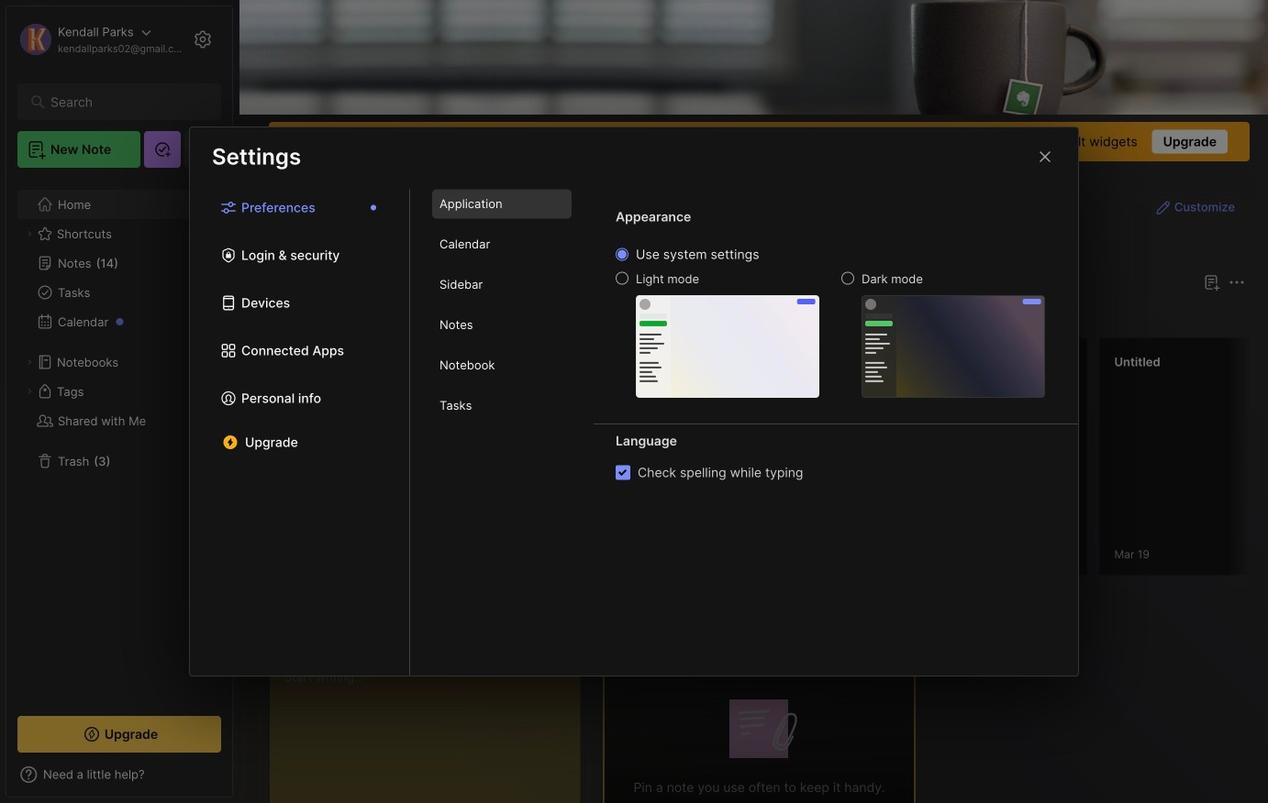 Task type: describe. For each thing, give the bounding box(es) containing it.
main element
[[0, 0, 239, 804]]

Search text field
[[50, 94, 197, 111]]

expand tags image
[[24, 386, 35, 397]]

settings image
[[192, 28, 214, 50]]

expand notebooks image
[[24, 357, 35, 368]]



Task type: vqa. For each thing, say whether or not it's contained in the screenshot.
search field
yes



Task type: locate. For each thing, give the bounding box(es) containing it.
None radio
[[616, 248, 629, 261]]

tree
[[6, 179, 232, 700]]

Start writing… text field
[[284, 654, 579, 804]]

None search field
[[50, 91, 197, 113]]

tree inside main element
[[6, 179, 232, 700]]

tab list
[[190, 189, 410, 676], [410, 189, 594, 676], [607, 305, 1243, 327]]

none search field inside main element
[[50, 91, 197, 113]]

None checkbox
[[616, 466, 630, 480]]

option group
[[616, 246, 1045, 398]]

row group
[[603, 338, 1268, 587]]

close image
[[1034, 146, 1056, 168]]

None radio
[[616, 272, 629, 285], [842, 272, 854, 285], [616, 272, 629, 285], [842, 272, 854, 285]]

tab
[[432, 189, 572, 219], [432, 230, 572, 259], [432, 270, 572, 300], [607, 305, 661, 327], [668, 305, 742, 327], [432, 311, 572, 340], [432, 351, 572, 380], [432, 391, 572, 421]]



